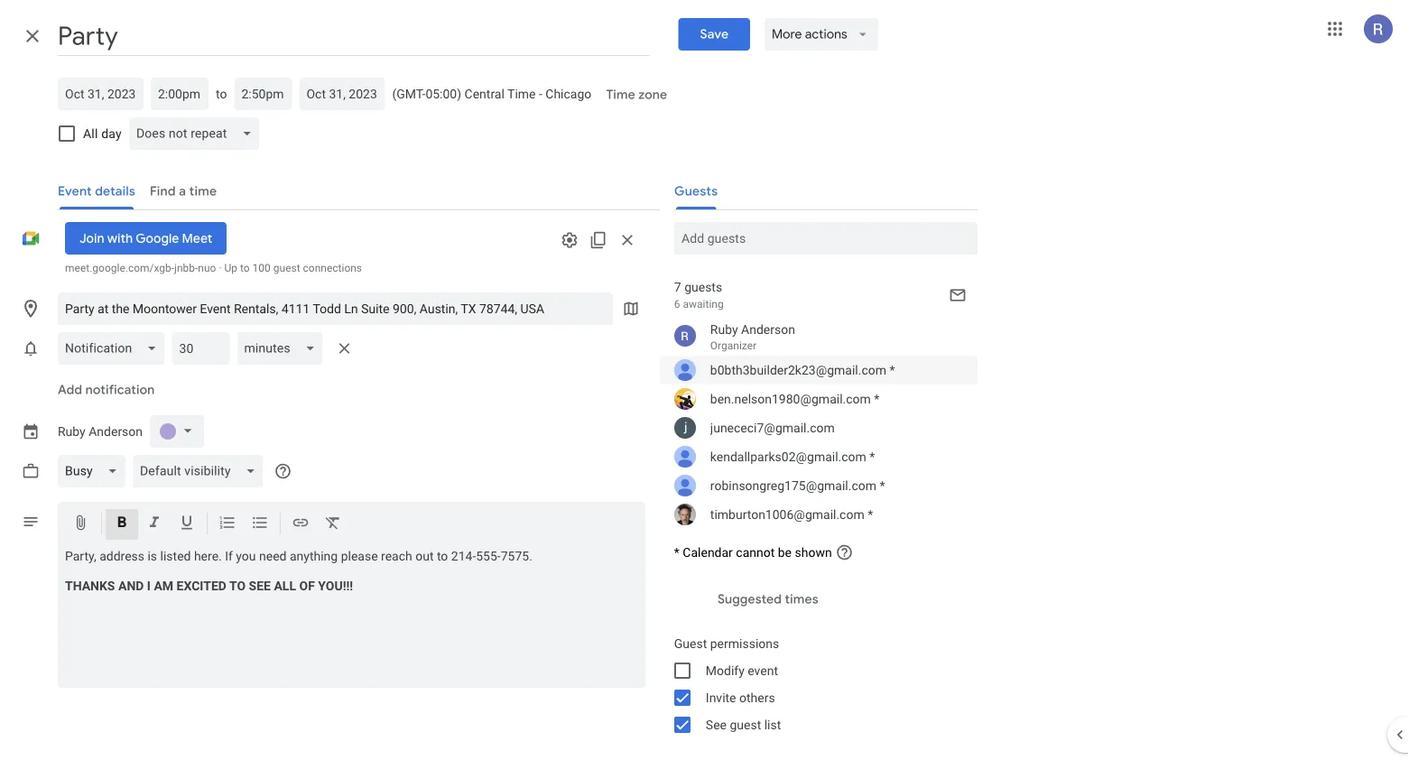 Task type: vqa. For each thing, say whether or not it's contained in the screenshot.
Add calendar TREE ITEM
no



Task type: describe. For each thing, give the bounding box(es) containing it.
ben.nelson1980@gmail.com tree item
[[660, 385, 978, 414]]

arrow_drop_down
[[855, 26, 871, 42]]

suggested times button
[[710, 583, 826, 616]]

google
[[136, 230, 179, 246]]

junececi7@gmail.com tree item
[[660, 414, 978, 442]]

formatting options toolbar
[[58, 502, 645, 546]]

nuo
[[198, 262, 216, 274]]

reach
[[381, 549, 412, 564]]

be
[[778, 545, 792, 560]]

* for kendallparks02@gmail.com *
[[870, 449, 875, 464]]

·
[[219, 262, 222, 274]]

am
[[154, 579, 173, 594]]

guests
[[685, 279, 722, 294]]

join with google meet link
[[65, 222, 227, 255]]

anything
[[290, 549, 338, 564]]

join with google meet
[[79, 230, 212, 246]]

ruby anderson organizer
[[710, 322, 795, 352]]

Guests text field
[[682, 222, 970, 255]]

please
[[341, 549, 378, 564]]

out
[[415, 549, 434, 564]]

Minutes in advance for notification number field
[[179, 332, 222, 365]]

actions
[[805, 26, 848, 42]]

* for robinsongreg175@gmail.com *
[[880, 478, 885, 493]]

05:00)
[[426, 86, 461, 101]]

listed
[[160, 549, 191, 564]]

ben.nelson1980@gmail.com *
[[710, 391, 880, 406]]

connections
[[303, 262, 362, 274]]

b0bth3builder2k23@gmail.com tree item
[[660, 356, 978, 385]]

anderson for ruby anderson organizer
[[741, 322, 795, 337]]

save
[[700, 26, 729, 42]]

see guest list
[[706, 717, 781, 732]]

more
[[772, 26, 802, 42]]

party, address is listed here. if you need anything please reach out to 214-555-7575.
[[65, 549, 536, 564]]

1 horizontal spatial to
[[240, 262, 250, 274]]

* for b0bth3builder2k23@gmail.com *
[[890, 363, 895, 377]]

* calendar cannot be shown
[[674, 545, 832, 560]]

timburton1006@gmail.com
[[710, 507, 865, 522]]

and
[[118, 579, 144, 594]]

central
[[465, 86, 505, 101]]

Start time text field
[[158, 83, 201, 105]]

Description text field
[[58, 549, 645, 684]]

insert link image
[[292, 514, 310, 535]]

guest
[[674, 636, 707, 651]]

add
[[58, 382, 82, 398]]

ruby for ruby anderson organizer
[[710, 322, 738, 337]]

meet.google.com/xgb-jnbb-nuo · up to 100 guest connections
[[65, 262, 362, 274]]

organizer
[[710, 339, 757, 352]]

7 guests 6 awaiting
[[674, 279, 724, 311]]

day
[[101, 126, 122, 141]]

jnbb-
[[174, 262, 198, 274]]

time inside button
[[606, 87, 635, 103]]

shown
[[795, 545, 832, 560]]

join
[[79, 230, 104, 246]]

Title text field
[[58, 16, 649, 56]]

* for ben.nelson1980@gmail.com *
[[874, 391, 880, 406]]

robinsongreg175@gmail.com tree item
[[660, 471, 978, 500]]

* left calendar
[[674, 545, 680, 560]]

junececi7@gmail.com
[[710, 420, 835, 435]]

timburton1006@gmail.com tree item
[[660, 500, 978, 529]]

guests invited to this event. tree
[[660, 318, 978, 529]]

see
[[706, 717, 727, 732]]

zone
[[638, 87, 667, 103]]

save button
[[678, 18, 750, 51]]

Location text field
[[65, 293, 606, 325]]

timburton1006@gmail.com *
[[710, 507, 873, 522]]

all
[[83, 126, 98, 141]]

all
[[274, 579, 296, 594]]

you!!!
[[318, 579, 353, 594]]

others
[[739, 690, 775, 705]]

ben.nelson1980@gmail.com
[[710, 391, 871, 406]]

permissions
[[710, 636, 779, 651]]

of
[[299, 579, 315, 594]]

cannot
[[736, 545, 775, 560]]

you
[[236, 549, 256, 564]]

group containing guest permissions
[[660, 630, 978, 739]]

kendallparks02@gmail.com *
[[710, 449, 875, 464]]

up
[[224, 262, 237, 274]]

to inside 'description' text field
[[437, 549, 448, 564]]

anderson for ruby anderson
[[89, 424, 143, 439]]

0 horizontal spatial time
[[507, 86, 536, 101]]

add notification
[[58, 382, 155, 398]]

1 horizontal spatial guest
[[730, 717, 761, 732]]



Task type: locate. For each thing, give the bounding box(es) containing it.
guest
[[273, 262, 300, 274], [730, 717, 761, 732]]

End date text field
[[306, 83, 378, 105]]

bold image
[[113, 514, 131, 535]]

kendallparks02@gmail.com
[[710, 449, 867, 464]]

i
[[147, 579, 151, 594]]

invite others
[[706, 690, 775, 705]]

address
[[99, 549, 144, 564]]

1 vertical spatial anderson
[[89, 424, 143, 439]]

to left the end time 'text field'
[[216, 86, 227, 101]]

bulleted list image
[[251, 514, 269, 535]]

End time text field
[[241, 83, 285, 105]]

* down b0bth3builder2k23@gmail.com tree item
[[874, 391, 880, 406]]

1 horizontal spatial ruby
[[710, 322, 738, 337]]

see
[[249, 579, 271, 594]]

555-
[[476, 549, 501, 564]]

anderson down "notification"
[[89, 424, 143, 439]]

2 horizontal spatial to
[[437, 549, 448, 564]]

0 horizontal spatial guest
[[273, 262, 300, 274]]

to
[[216, 86, 227, 101], [240, 262, 250, 274], [437, 549, 448, 564]]

thanks and i am excited to see all of you!!!
[[65, 579, 353, 594]]

remove formatting image
[[324, 514, 342, 535]]

time zone
[[606, 87, 667, 103]]

to
[[229, 579, 246, 594]]

excited
[[177, 579, 227, 594]]

anderson inside "ruby anderson organizer"
[[741, 322, 795, 337]]

(gmt-
[[392, 86, 426, 101]]

0 vertical spatial guest
[[273, 262, 300, 274]]

-
[[539, 86, 542, 101]]

1 vertical spatial ruby
[[58, 424, 86, 439]]

0 vertical spatial ruby
[[710, 322, 738, 337]]

100
[[252, 262, 271, 274]]

modify
[[706, 663, 745, 678]]

ruby for ruby anderson
[[58, 424, 86, 439]]

* down robinsongreg175@gmail.com tree item
[[868, 507, 873, 522]]

guest permissions
[[674, 636, 779, 651]]

ruby up organizer
[[710, 322, 738, 337]]

*
[[890, 363, 895, 377], [874, 391, 880, 406], [870, 449, 875, 464], [880, 478, 885, 493], [868, 507, 873, 522], [674, 545, 680, 560]]

all day
[[83, 126, 122, 141]]

ruby inside "ruby anderson organizer"
[[710, 322, 738, 337]]

0 vertical spatial to
[[216, 86, 227, 101]]

1 vertical spatial to
[[240, 262, 250, 274]]

kendallparks02@gmail.com tree item
[[660, 442, 978, 471]]

214-
[[451, 549, 476, 564]]

7
[[674, 279, 681, 294]]

guest left the list
[[730, 717, 761, 732]]

group
[[660, 630, 978, 739]]

awaiting
[[683, 298, 724, 311]]

Start date text field
[[65, 83, 136, 105]]

need
[[259, 549, 287, 564]]

ruby anderson
[[58, 424, 143, 439]]

thanks
[[65, 579, 115, 594]]

time left - in the top left of the page
[[507, 86, 536, 101]]

30 minutes before element
[[58, 329, 359, 368]]

* inside ben.nelson1980@gmail.com tree item
[[874, 391, 880, 406]]

ruby
[[710, 322, 738, 337], [58, 424, 86, 439]]

0 horizontal spatial anderson
[[89, 424, 143, 439]]

time left the "zone"
[[606, 87, 635, 103]]

to right out
[[437, 549, 448, 564]]

event
[[748, 663, 778, 678]]

* down junececi7@gmail.com tree item
[[870, 449, 875, 464]]

* inside kendallparks02@gmail.com tree item
[[870, 449, 875, 464]]

7575.
[[501, 549, 533, 564]]

0 horizontal spatial to
[[216, 86, 227, 101]]

times
[[785, 591, 819, 608]]

suggested
[[718, 591, 782, 608]]

* inside robinsongreg175@gmail.com tree item
[[880, 478, 885, 493]]

1 horizontal spatial time
[[606, 87, 635, 103]]

meet.google.com/xgb-
[[65, 262, 174, 274]]

robinsongreg175@gmail.com *
[[710, 478, 885, 493]]

b0bth3builder2k23@gmail.com
[[710, 363, 887, 377]]

chicago
[[546, 86, 592, 101]]

0 vertical spatial anderson
[[741, 322, 795, 337]]

* inside b0bth3builder2k23@gmail.com tree item
[[890, 363, 895, 377]]

is
[[148, 549, 157, 564]]

notification
[[85, 382, 155, 398]]

more actions arrow_drop_down
[[772, 26, 871, 42]]

ruby down add
[[58, 424, 86, 439]]

here.
[[194, 549, 222, 564]]

guest right 100
[[273, 262, 300, 274]]

1 vertical spatial guest
[[730, 717, 761, 732]]

0 horizontal spatial ruby
[[58, 424, 86, 439]]

calendar
[[683, 545, 733, 560]]

* inside timburton1006@gmail.com tree item
[[868, 507, 873, 522]]

numbered list image
[[218, 514, 237, 535]]

None field
[[129, 117, 267, 150], [58, 332, 172, 365], [237, 332, 330, 365], [58, 455, 133, 488], [133, 455, 270, 488], [129, 117, 267, 150], [58, 332, 172, 365], [237, 332, 330, 365], [58, 455, 133, 488], [133, 455, 270, 488]]

time zone button
[[599, 79, 674, 111]]

if
[[225, 549, 233, 564]]

* for timburton1006@gmail.com *
[[868, 507, 873, 522]]

ruby anderson, organizer tree item
[[660, 318, 978, 356]]

meet
[[182, 230, 212, 246]]

6
[[674, 298, 680, 311]]

anderson up organizer
[[741, 322, 795, 337]]

to right up
[[240, 262, 250, 274]]

invite
[[706, 690, 736, 705]]

list
[[764, 717, 781, 732]]

suggested times
[[718, 591, 819, 608]]

2 vertical spatial to
[[437, 549, 448, 564]]

add notification button
[[51, 368, 162, 412]]

italic image
[[145, 514, 163, 535]]

(gmt-05:00) central time - chicago
[[392, 86, 592, 101]]

b0bth3builder2k23@gmail.com *
[[710, 363, 895, 377]]

with
[[107, 230, 133, 246]]

underline image
[[178, 514, 196, 535]]

party,
[[65, 549, 96, 564]]

* up ben.nelson1980@gmail.com tree item at bottom
[[890, 363, 895, 377]]

modify event
[[706, 663, 778, 678]]

robinsongreg175@gmail.com
[[710, 478, 877, 493]]

anderson
[[741, 322, 795, 337], [89, 424, 143, 439]]

1 horizontal spatial anderson
[[741, 322, 795, 337]]

* down kendallparks02@gmail.com tree item
[[880, 478, 885, 493]]



